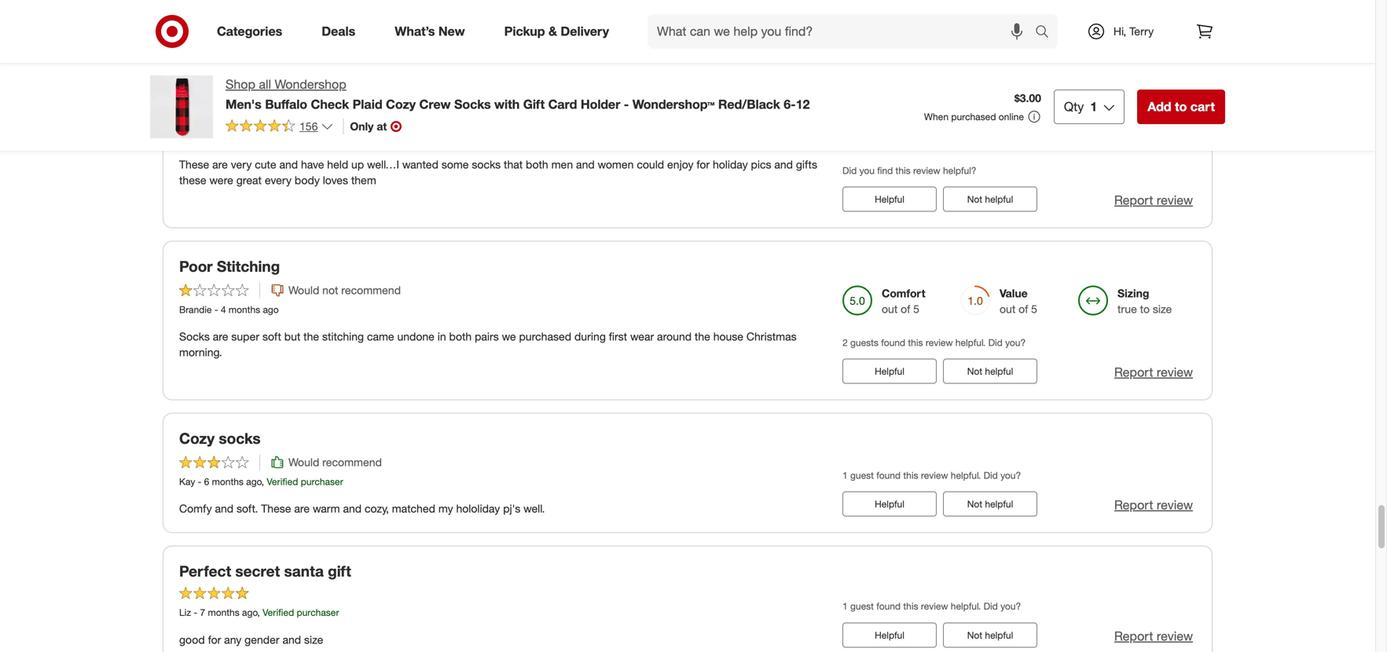 Task type: vqa. For each thing, say whether or not it's contained in the screenshot.
4th Helpful button from the bottom of the page
yes



Task type: describe. For each thing, give the bounding box(es) containing it.
good for any gender and size
[[179, 633, 323, 647]]

3 helpful from the top
[[985, 366, 1013, 377]]

stitching
[[322, 330, 364, 344]]

2 for 2 months ago , verified purchaser
[[222, 132, 227, 144]]

delivery
[[561, 24, 609, 39]]

helpful?
[[943, 165, 977, 177]]

purchaser for perfect secret santa gift
[[297, 607, 339, 619]]

holiday
[[713, 158, 748, 172]]

them
[[351, 174, 376, 187]]

santa
[[284, 562, 324, 581]]

5 for value out of 5
[[1031, 302, 1038, 316]]

very
[[231, 158, 252, 172]]

during
[[575, 330, 606, 344]]

what's
[[395, 24, 435, 39]]

2 not helpful button from the top
[[943, 187, 1038, 212]]

3 not helpful button from the top
[[943, 359, 1038, 384]]

report review for third not helpful button from the bottom
[[1115, 365, 1193, 380]]

value out of 5
[[1000, 287, 1038, 316]]

helpful. for perfect secret santa gift
[[951, 601, 981, 613]]

and left cozy,
[[343, 502, 362, 516]]

4 helpful from the top
[[875, 630, 905, 641]]

and up 'every' on the top left of the page
[[279, 158, 298, 172]]

report review button for second not helpful button from the bottom
[[1115, 496, 1193, 514]]

buffalo
[[265, 97, 307, 112]]

1 vertical spatial cozy
[[179, 430, 215, 448]]

gift
[[328, 562, 351, 581]]

2 the from the left
[[695, 330, 710, 344]]

that
[[504, 158, 523, 172]]

7
[[200, 607, 205, 619]]

1 helpful from the top
[[985, 21, 1013, 33]]

shop all wondershop men's buffalo check plaid cozy crew socks with gift card holder - wondershop™ red/black 6-12
[[226, 77, 810, 112]]

2 not from the top
[[967, 194, 983, 205]]

verified for secret
[[263, 607, 294, 619]]

$3.00
[[1015, 91, 1041, 105]]

secret
[[235, 562, 280, 581]]

undone
[[397, 330, 435, 344]]

out for value out of 5
[[1000, 302, 1016, 316]]

this for helpful button corresponding to 2nd not helpful button from the top of the page
[[896, 165, 911, 177]]

3 not from the top
[[967, 366, 983, 377]]

- for brandie - 4 months ago
[[214, 304, 218, 316]]

qty 1
[[1064, 99, 1098, 114]]

0 horizontal spatial size
[[304, 633, 323, 647]]

report for third not helpful button from the bottom
[[1115, 365, 1154, 380]]

liz - 7 months ago , verified purchaser
[[179, 607, 339, 619]]

3 helpful from the top
[[875, 498, 905, 510]]

amyjoy
[[179, 132, 213, 144]]

to inside button
[[1175, 99, 1187, 114]]

0 vertical spatial purchaser
[[318, 132, 361, 144]]

these are very cute and have held up well…i wanted some socks that both men and women could enjoy for holiday pics and gifts these were great every body loves them
[[179, 158, 818, 187]]

morning.
[[179, 346, 222, 359]]

1 for cozy socks
[[843, 470, 848, 481]]

did for third not helpful button from the bottom
[[989, 337, 1003, 349]]

we
[[502, 330, 516, 344]]

men
[[552, 158, 573, 172]]

any
[[224, 633, 242, 647]]

helpful button for 2nd not helpful button from the top of the page
[[843, 187, 937, 212]]

5 not from the top
[[967, 630, 983, 641]]

, for secret
[[257, 607, 260, 619]]

warm
[[313, 502, 340, 516]]

categories link
[[204, 14, 302, 49]]

did you find this review helpful?
[[843, 165, 977, 177]]

recommend for cozy socks
[[322, 455, 382, 469]]

wondershop™
[[633, 97, 715, 112]]

found for perfect secret santa gift
[[877, 601, 901, 613]]

you? for cozy socks
[[1001, 470, 1021, 481]]

156 link
[[226, 119, 334, 137]]

cozy inside shop all wondershop men's buffalo check plaid cozy crew socks with gift card holder - wondershop™ red/black 6-12
[[386, 97, 416, 112]]

were
[[209, 174, 233, 187]]

would for poor stitching
[[288, 283, 319, 297]]

my
[[439, 502, 453, 516]]

1 guest found this review helpful. did you? for perfect secret santa gift
[[843, 601, 1021, 613]]

ago for 6
[[246, 476, 261, 488]]

loves
[[323, 174, 348, 187]]

check
[[311, 97, 349, 112]]

all
[[259, 77, 271, 92]]

add to cart button
[[1138, 90, 1226, 124]]

2 helpful from the top
[[985, 194, 1013, 205]]

What can we help you find? suggestions appear below search field
[[648, 14, 1039, 49]]

6
[[204, 476, 209, 488]]

house
[[714, 330, 744, 344]]

soft
[[263, 330, 281, 344]]

value for value
[[1118, 114, 1146, 128]]

image of men's buffalo check plaid cozy crew socks with gift card holder - wondershop™ red/black 6-12 image
[[150, 75, 213, 138]]

0 horizontal spatial for
[[208, 633, 221, 647]]

report review for second not helpful button from the bottom
[[1115, 498, 1193, 513]]

0 vertical spatial found
[[881, 337, 906, 349]]

found for cozy socks
[[877, 470, 901, 481]]

kay
[[179, 476, 195, 488]]

months for 4
[[229, 304, 260, 316]]

socks inside these are very cute and have held up well…i wanted some socks that both men and women could enjoy for holiday pics and gifts these were great every body loves them
[[472, 158, 501, 172]]

value for value out of 5
[[1000, 287, 1028, 300]]

2 guests found this review helpful. did you?
[[843, 337, 1026, 349]]

0 vertical spatial 1
[[1091, 99, 1098, 114]]

0 vertical spatial have
[[276, 86, 309, 104]]

both inside these are very cute and have held up well…i wanted some socks that both men and women could enjoy for holiday pics and gifts these were great every body loves them
[[526, 158, 548, 172]]

gender
[[245, 633, 280, 647]]

1 guest found this review helpful. did you? for cozy socks
[[843, 470, 1021, 481]]

not helpful for first not helpful button from the bottom of the page
[[967, 630, 1013, 641]]

4 not from the top
[[967, 498, 983, 510]]

comfy and soft. these are warm and cozy, matched my hololiday pj's well.
[[179, 502, 545, 516]]

are for holiday
[[212, 158, 228, 172]]

at
[[377, 119, 387, 133]]

both inside socks are super soft but the stitching came undone in both pairs we purchased during first wear around the house christmas morning.
[[449, 330, 472, 344]]

not
[[322, 283, 338, 297]]

purchaser for cozy socks
[[301, 476, 343, 488]]

enjoy
[[667, 158, 694, 172]]

qty
[[1064, 99, 1084, 114]]

2 months ago , verified purchaser
[[222, 132, 361, 144]]

card
[[548, 97, 577, 112]]

matched
[[392, 502, 435, 516]]

wanted
[[402, 158, 439, 172]]

cozy,
[[365, 502, 389, 516]]

helpful button for second not helpful button from the bottom
[[843, 492, 937, 517]]

brandie
[[179, 304, 212, 316]]

perfect
[[179, 562, 231, 581]]

christmas
[[747, 330, 797, 344]]

report review button for third not helpful button from the bottom
[[1115, 364, 1193, 382]]

5 helpful from the top
[[985, 630, 1013, 641]]

6-
[[784, 97, 796, 112]]

1 report review from the top
[[1115, 21, 1193, 36]]

0 vertical spatial you?
[[1005, 337, 1026, 349]]

pickup & delivery
[[504, 24, 609, 39]]

every
[[265, 174, 292, 187]]

when
[[924, 111, 949, 123]]

months for 6
[[212, 476, 244, 488]]

comfort out of 5
[[882, 287, 926, 316]]

pickup
[[504, 24, 545, 39]]

comfy
[[179, 502, 212, 516]]

holiday must have
[[179, 86, 309, 104]]

only at
[[350, 119, 387, 133]]

and right gender
[[283, 633, 301, 647]]

1 report review button from the top
[[1115, 20, 1193, 37]]

hi,
[[1114, 24, 1127, 38]]

1 the from the left
[[304, 330, 319, 344]]

gift
[[523, 97, 545, 112]]

months for 7
[[208, 607, 240, 619]]

this for helpful button related to first not helpful button from the bottom of the page
[[904, 601, 919, 613]]

soft.
[[237, 502, 258, 516]]

first
[[609, 330, 627, 344]]

0 vertical spatial ,
[[279, 132, 282, 144]]

add to cart
[[1148, 99, 1215, 114]]

4 not helpful button from the top
[[943, 492, 1038, 517]]

guests
[[851, 337, 879, 349]]

would for holiday must have
[[288, 111, 319, 125]]

terry
[[1130, 24, 1154, 38]]

are for poor
[[213, 330, 228, 344]]

deals
[[322, 24, 356, 39]]



Task type: locate. For each thing, give the bounding box(es) containing it.
sizing for sizing true to size
[[1118, 287, 1150, 300]]

months
[[229, 132, 261, 144], [229, 304, 260, 316], [212, 476, 244, 488], [208, 607, 240, 619]]

socks up 'morning.'
[[179, 330, 210, 344]]

, right the '6'
[[261, 476, 264, 488]]

0 horizontal spatial 2
[[222, 132, 227, 144]]

1 vertical spatial sizing
[[1118, 287, 1150, 300]]

red/black
[[718, 97, 780, 112]]

comfort for comfort
[[882, 114, 926, 128]]

recommend
[[322, 111, 382, 125], [341, 283, 401, 297], [322, 455, 382, 469]]

0 vertical spatial value
[[1118, 114, 1146, 128]]

and right pics
[[775, 158, 793, 172]]

1 horizontal spatial purchased
[[951, 111, 996, 123]]

report review button for first not helpful button from the bottom of the page
[[1115, 628, 1193, 646]]

1
[[1091, 99, 1098, 114], [843, 470, 848, 481], [843, 601, 848, 613]]

2 report review button from the top
[[1115, 192, 1193, 210]]

months up very
[[229, 132, 261, 144]]

did
[[843, 165, 857, 177], [989, 337, 1003, 349], [984, 470, 998, 481], [984, 601, 998, 613]]

1 horizontal spatial size
[[1153, 302, 1172, 316]]

3 not helpful from the top
[[967, 366, 1013, 377]]

0 vertical spatial socks
[[472, 158, 501, 172]]

did for second not helpful button from the bottom
[[984, 470, 998, 481]]

perfect secret santa gift
[[179, 562, 351, 581]]

3 report from the top
[[1115, 365, 1154, 380]]

ago up soft.
[[246, 476, 261, 488]]

to right true
[[1140, 302, 1150, 316]]

purchased
[[951, 111, 996, 123], [519, 330, 572, 344]]

1 vertical spatial found
[[877, 470, 901, 481]]

1 horizontal spatial ,
[[261, 476, 264, 488]]

true
[[1118, 302, 1137, 316]]

are inside socks are super soft but the stitching came undone in both pairs we purchased during first wear around the house christmas morning.
[[213, 330, 228, 344]]

to inside the sizing true to size
[[1140, 302, 1150, 316]]

1 horizontal spatial 2
[[843, 337, 848, 349]]

1 vertical spatial ,
[[261, 476, 264, 488]]

are left super
[[213, 330, 228, 344]]

comfort up the 2 guests found this review helpful. did you?
[[882, 287, 926, 300]]

4 report review from the top
[[1115, 498, 1193, 513]]

0 vertical spatial helpful.
[[956, 337, 986, 349]]

out for comfort out of 5
[[882, 302, 898, 316]]

2 vertical spatial recommend
[[322, 455, 382, 469]]

purchaser down santa
[[297, 607, 339, 619]]

1 horizontal spatial cozy
[[386, 97, 416, 112]]

this for helpful button related to third not helpful button from the bottom
[[908, 337, 923, 349]]

size right gender
[[304, 633, 323, 647]]

1 5 from the left
[[914, 302, 920, 316]]

cozy up at
[[386, 97, 416, 112]]

size right true
[[1153, 302, 1172, 316]]

1 vertical spatial socks
[[219, 430, 261, 448]]

size
[[1153, 302, 1172, 316], [304, 633, 323, 647]]

0 horizontal spatial to
[[1140, 302, 1150, 316]]

hi, terry
[[1114, 24, 1154, 38]]

1 vertical spatial 1
[[843, 470, 848, 481]]

would up "2 months ago , verified purchaser"
[[288, 111, 319, 125]]

2 vertical spatial helpful.
[[951, 601, 981, 613]]

2 comfort from the top
[[882, 287, 926, 300]]

shop
[[226, 77, 255, 92]]

report for first not helpful button from the bottom of the page
[[1115, 629, 1154, 644]]

1 vertical spatial purchased
[[519, 330, 572, 344]]

months right the '6'
[[212, 476, 244, 488]]

have up body
[[301, 158, 324, 172]]

sizing up true
[[1118, 287, 1150, 300]]

2 not helpful from the top
[[967, 194, 1013, 205]]

you?
[[1005, 337, 1026, 349], [1001, 470, 1021, 481], [1001, 601, 1021, 613]]

helpful button for first not helpful button from the bottom of the page
[[843, 623, 937, 648]]

1 vertical spatial would recommend
[[288, 455, 382, 469]]

purchaser up warm
[[301, 476, 343, 488]]

for
[[697, 158, 710, 172], [208, 633, 221, 647]]

,
[[279, 132, 282, 144], [261, 476, 264, 488], [257, 607, 260, 619]]

socks inside socks are super soft but the stitching came undone in both pairs we purchased during first wear around the house christmas morning.
[[179, 330, 210, 344]]

these
[[179, 174, 206, 187]]

came
[[367, 330, 394, 344]]

1 comfort from the top
[[882, 114, 926, 128]]

2 helpful button from the top
[[843, 359, 937, 384]]

plaid
[[353, 97, 383, 112]]

2 would recommend from the top
[[288, 455, 382, 469]]

you? for perfect secret santa gift
[[1001, 601, 1021, 613]]

deals link
[[308, 14, 375, 49]]

0 vertical spatial size
[[1153, 302, 1172, 316]]

3 report review button from the top
[[1115, 364, 1193, 382]]

ago up "good for any gender and size"
[[242, 607, 257, 619]]

1 horizontal spatial 5
[[1031, 302, 1038, 316]]

1 horizontal spatial socks
[[454, 97, 491, 112]]

0 vertical spatial verified
[[284, 132, 316, 144]]

the right but
[[304, 330, 319, 344]]

pj's
[[503, 502, 521, 516]]

1 vertical spatial have
[[301, 158, 324, 172]]

what's new link
[[381, 14, 485, 49]]

0 vertical spatial comfort
[[882, 114, 926, 128]]

months right the 7
[[208, 607, 240, 619]]

1 vertical spatial 2
[[843, 337, 848, 349]]

socks are super soft but the stitching came undone in both pairs we purchased during first wear around the house christmas morning.
[[179, 330, 797, 359]]

and left soft.
[[215, 502, 234, 516]]

2 vertical spatial are
[[294, 502, 310, 516]]

helpful button for third not helpful button from the bottom
[[843, 359, 937, 384]]

4
[[221, 304, 226, 316]]

0 horizontal spatial value
[[1000, 287, 1028, 300]]

not helpful for 2nd not helpful button from the top of the page
[[967, 194, 1013, 205]]

not
[[967, 21, 983, 33], [967, 194, 983, 205], [967, 366, 983, 377], [967, 498, 983, 510], [967, 630, 983, 641]]

0 vertical spatial recommend
[[322, 111, 382, 125]]

0 horizontal spatial socks
[[179, 330, 210, 344]]

1 vertical spatial to
[[1140, 302, 1150, 316]]

report review button for 2nd not helpful button from the top of the page
[[1115, 192, 1193, 210]]

1 vertical spatial guest
[[851, 601, 874, 613]]

in
[[438, 330, 446, 344]]

0 horizontal spatial both
[[449, 330, 472, 344]]

4 report review button from the top
[[1115, 496, 1193, 514]]

helpful. for cozy socks
[[951, 470, 981, 481]]

0 horizontal spatial socks
[[219, 430, 261, 448]]

0 horizontal spatial these
[[179, 158, 209, 172]]

would left not
[[288, 283, 319, 297]]

1 vertical spatial 1 guest found this review helpful. did you?
[[843, 601, 1021, 613]]

2 of from the left
[[1019, 302, 1028, 316]]

cozy up kay
[[179, 430, 215, 448]]

5 inside "value out of 5"
[[1031, 302, 1038, 316]]

1 vertical spatial value
[[1000, 287, 1028, 300]]

0 vertical spatial 1 guest found this review helpful. did you?
[[843, 470, 1021, 481]]

2 vertical spatial purchaser
[[297, 607, 339, 619]]

these inside these are very cute and have held up well…i wanted some socks that both men and women could enjoy for holiday pics and gifts these were great every body loves them
[[179, 158, 209, 172]]

sizing inside the sizing true to size
[[1118, 287, 1150, 300]]

would up kay - 6 months ago , verified purchaser at the bottom of page
[[288, 455, 319, 469]]

sizing
[[1000, 114, 1032, 128], [1118, 287, 1150, 300]]

verified for socks
[[267, 476, 298, 488]]

pickup & delivery link
[[491, 14, 629, 49]]

- left the 7
[[194, 607, 197, 619]]

0 horizontal spatial the
[[304, 330, 319, 344]]

1 vertical spatial socks
[[179, 330, 210, 344]]

1 helpful button from the top
[[843, 187, 937, 212]]

would for cozy socks
[[288, 455, 319, 469]]

kay - 6 months ago , verified purchaser
[[179, 476, 343, 488]]

, left 156
[[279, 132, 282, 144]]

1 would recommend from the top
[[288, 111, 382, 125]]

sizing for sizing
[[1000, 114, 1032, 128]]

size inside the sizing true to size
[[1153, 302, 1172, 316]]

2 left "guests"
[[843, 337, 848, 349]]

5 report review button from the top
[[1115, 628, 1193, 646]]

1 of from the left
[[901, 302, 910, 316]]

0 vertical spatial these
[[179, 158, 209, 172]]

1 horizontal spatial for
[[697, 158, 710, 172]]

1 horizontal spatial socks
[[472, 158, 501, 172]]

0 vertical spatial both
[[526, 158, 548, 172]]

1 horizontal spatial out
[[1000, 302, 1016, 316]]

purchased inside socks are super soft but the stitching came undone in both pairs we purchased during first wear around the house christmas morning.
[[519, 330, 572, 344]]

ago up soft
[[263, 304, 279, 316]]

guest for perfect secret santa gift
[[851, 601, 874, 613]]

2 out from the left
[[1000, 302, 1016, 316]]

4 helpful button from the top
[[843, 623, 937, 648]]

well…i
[[367, 158, 399, 172]]

2 for 2 guests found this review helpful. did you?
[[843, 337, 848, 349]]

purchaser up the 'held'
[[318, 132, 361, 144]]

pics
[[751, 158, 772, 172]]

- for kay - 6 months ago , verified purchaser
[[198, 476, 202, 488]]

poor stitching
[[179, 258, 280, 276]]

gifts
[[796, 158, 818, 172]]

1 horizontal spatial these
[[261, 502, 291, 516]]

sizing down $3.00
[[1000, 114, 1032, 128]]

1 vertical spatial purchaser
[[301, 476, 343, 488]]

out inside comfort out of 5
[[882, 302, 898, 316]]

3 helpful button from the top
[[843, 492, 937, 517]]

guest for cozy socks
[[851, 470, 874, 481]]

5 not helpful from the top
[[967, 630, 1013, 641]]

these up "these"
[[179, 158, 209, 172]]

ago up cute
[[264, 132, 279, 144]]

have right all
[[276, 86, 309, 104]]

0 vertical spatial sizing
[[1000, 114, 1032, 128]]

2 would from the top
[[288, 283, 319, 297]]

1 horizontal spatial to
[[1175, 99, 1187, 114]]

liz
[[179, 607, 191, 619]]

would not recommend
[[288, 283, 401, 297]]

this
[[896, 165, 911, 177], [908, 337, 923, 349], [904, 470, 919, 481], [904, 601, 919, 613]]

for inside these are very cute and have held up well…i wanted some socks that both men and women could enjoy for holiday pics and gifts these were great every body loves them
[[697, 158, 710, 172]]

around
[[657, 330, 692, 344]]

5 report review from the top
[[1115, 629, 1193, 644]]

0 vertical spatial socks
[[454, 97, 491, 112]]

new
[[439, 24, 465, 39]]

search
[[1028, 25, 1066, 41]]

with
[[494, 97, 520, 112]]

0 horizontal spatial 5
[[914, 302, 920, 316]]

&
[[549, 24, 557, 39]]

0 vertical spatial guest
[[851, 470, 874, 481]]

could
[[637, 158, 664, 172]]

2 report from the top
[[1115, 193, 1154, 208]]

have inside these are very cute and have held up well…i wanted some socks that both men and women could enjoy for holiday pics and gifts these were great every body loves them
[[301, 158, 324, 172]]

out
[[882, 302, 898, 316], [1000, 302, 1016, 316]]

did for first not helpful button from the bottom of the page
[[984, 601, 998, 613]]

helpful
[[985, 21, 1013, 33], [985, 194, 1013, 205], [985, 366, 1013, 377], [985, 498, 1013, 510], [985, 630, 1013, 641]]

4 helpful from the top
[[985, 498, 1013, 510]]

are left warm
[[294, 502, 310, 516]]

socks up kay - 6 months ago , verified purchaser at the bottom of page
[[219, 430, 261, 448]]

0 vertical spatial cozy
[[386, 97, 416, 112]]

value
[[1118, 114, 1146, 128], [1000, 287, 1028, 300]]

- right holder
[[624, 97, 629, 112]]

1 helpful from the top
[[875, 194, 905, 205]]

and right the men
[[576, 158, 595, 172]]

- left the '6'
[[198, 476, 202, 488]]

not helpful button
[[943, 15, 1038, 40], [943, 187, 1038, 212], [943, 359, 1038, 384], [943, 492, 1038, 517], [943, 623, 1038, 648]]

1 vertical spatial verified
[[267, 476, 298, 488]]

this for helpful button associated with second not helpful button from the bottom
[[904, 470, 919, 481]]

1 guest from the top
[[851, 470, 874, 481]]

for right the enjoy
[[697, 158, 710, 172]]

these right soft.
[[261, 502, 291, 516]]

great
[[236, 174, 262, 187]]

1 not from the top
[[967, 21, 983, 33]]

socks left that
[[472, 158, 501, 172]]

1 horizontal spatial value
[[1118, 114, 1146, 128]]

1 vertical spatial helpful.
[[951, 470, 981, 481]]

1 horizontal spatial of
[[1019, 302, 1028, 316]]

recommend for holiday must have
[[322, 111, 382, 125]]

months right 4
[[229, 304, 260, 316]]

1 1 guest found this review helpful. did you? from the top
[[843, 470, 1021, 481]]

comfort up did you find this review helpful?
[[882, 114, 926, 128]]

2 right amyjoy
[[222, 132, 227, 144]]

ago for 7
[[242, 607, 257, 619]]

1 not helpful from the top
[[967, 21, 1013, 33]]

2 vertical spatial ,
[[257, 607, 260, 619]]

guest
[[851, 470, 874, 481], [851, 601, 874, 613]]

1 guest found this review helpful. did you?
[[843, 470, 1021, 481], [843, 601, 1021, 613]]

2 report review from the top
[[1115, 193, 1193, 208]]

report review for first not helpful button from the bottom of the page
[[1115, 629, 1193, 644]]

both right that
[[526, 158, 548, 172]]

5 report from the top
[[1115, 629, 1154, 644]]

0 horizontal spatial purchased
[[519, 330, 572, 344]]

report
[[1115, 21, 1154, 36], [1115, 193, 1154, 208], [1115, 365, 1154, 380], [1115, 498, 1154, 513], [1115, 629, 1154, 644]]

1 out from the left
[[882, 302, 898, 316]]

2 helpful from the top
[[875, 366, 905, 377]]

comfort for comfort out of 5
[[882, 287, 926, 300]]

holiday
[[179, 86, 232, 104]]

0 horizontal spatial ,
[[257, 607, 260, 619]]

5 inside comfort out of 5
[[914, 302, 920, 316]]

held
[[327, 158, 348, 172]]

1 vertical spatial you?
[[1001, 470, 1021, 481]]

0 horizontal spatial of
[[901, 302, 910, 316]]

to
[[1175, 99, 1187, 114], [1140, 302, 1150, 316]]

2 vertical spatial verified
[[263, 607, 294, 619]]

out inside "value out of 5"
[[1000, 302, 1016, 316]]

of for value
[[1019, 302, 1028, 316]]

are inside these are very cute and have held up well…i wanted some socks that both men and women could enjoy for holiday pics and gifts these were great every body loves them
[[212, 158, 228, 172]]

must
[[236, 86, 272, 104]]

purchased right we
[[519, 330, 572, 344]]

socks
[[454, 97, 491, 112], [179, 330, 210, 344]]

purchaser
[[318, 132, 361, 144], [301, 476, 343, 488], [297, 607, 339, 619]]

socks inside shop all wondershop men's buffalo check plaid cozy crew socks with gift card holder - wondershop™ red/black 6-12
[[454, 97, 491, 112]]

- left 4
[[214, 304, 218, 316]]

2 vertical spatial would
[[288, 455, 319, 469]]

1 vertical spatial size
[[304, 633, 323, 647]]

report for second not helpful button from the bottom
[[1115, 498, 1154, 513]]

0 vertical spatial 2
[[222, 132, 227, 144]]

helpful.
[[956, 337, 986, 349], [951, 470, 981, 481], [951, 601, 981, 613]]

0 vertical spatial would
[[288, 111, 319, 125]]

but
[[284, 330, 301, 344]]

socks left "with"
[[454, 97, 491, 112]]

poor
[[179, 258, 213, 276]]

4 not helpful from the top
[[967, 498, 1013, 510]]

cute
[[255, 158, 276, 172]]

women
[[598, 158, 634, 172]]

would recommend for cozy socks
[[288, 455, 382, 469]]

of inside comfort out of 5
[[901, 302, 910, 316]]

report review
[[1115, 21, 1193, 36], [1115, 193, 1193, 208], [1115, 365, 1193, 380], [1115, 498, 1193, 513], [1115, 629, 1193, 644]]

of inside "value out of 5"
[[1019, 302, 1028, 316]]

up
[[351, 158, 364, 172]]

not helpful for third not helpful button from the bottom
[[967, 366, 1013, 377]]

to right add
[[1175, 99, 1187, 114]]

cart
[[1191, 99, 1215, 114]]

cozy
[[386, 97, 416, 112], [179, 430, 215, 448]]

1 vertical spatial both
[[449, 330, 472, 344]]

0 horizontal spatial cozy
[[179, 430, 215, 448]]

for left 'any'
[[208, 633, 221, 647]]

3 report review from the top
[[1115, 365, 1193, 380]]

0 vertical spatial for
[[697, 158, 710, 172]]

what's new
[[395, 24, 465, 39]]

- inside shop all wondershop men's buffalo check plaid cozy crew socks with gift card holder - wondershop™ red/black 6-12
[[624, 97, 629, 112]]

stitching
[[217, 258, 280, 276]]

purchased right 'when'
[[951, 111, 996, 123]]

4 report from the top
[[1115, 498, 1154, 513]]

0 vertical spatial are
[[212, 158, 228, 172]]

0 vertical spatial would recommend
[[288, 111, 382, 125]]

both right in
[[449, 330, 472, 344]]

1 vertical spatial for
[[208, 633, 221, 647]]

0 vertical spatial to
[[1175, 99, 1187, 114]]

1 horizontal spatial both
[[526, 158, 548, 172]]

ago for 4
[[263, 304, 279, 316]]

report review for 2nd not helpful button from the top of the page
[[1115, 193, 1193, 208]]

are up were
[[212, 158, 228, 172]]

2 5 from the left
[[1031, 302, 1038, 316]]

verified down buffalo
[[284, 132, 316, 144]]

1 for perfect secret santa gift
[[843, 601, 848, 613]]

1 vertical spatial these
[[261, 502, 291, 516]]

verified right the '6'
[[267, 476, 298, 488]]

2 1 guest found this review helpful. did you? from the top
[[843, 601, 1021, 613]]

5 for comfort out of 5
[[914, 302, 920, 316]]

report for 2nd not helpful button from the top of the page
[[1115, 193, 1154, 208]]

1 would from the top
[[288, 111, 319, 125]]

, for socks
[[261, 476, 264, 488]]

12
[[796, 97, 810, 112]]

1 horizontal spatial the
[[695, 330, 710, 344]]

1 vertical spatial would
[[288, 283, 319, 297]]

would recommend for holiday must have
[[288, 111, 382, 125]]

value inside "value out of 5"
[[1000, 287, 1028, 300]]

0 horizontal spatial sizing
[[1000, 114, 1032, 128]]

cozy socks
[[179, 430, 261, 448]]

2 vertical spatial 1
[[843, 601, 848, 613]]

have
[[276, 86, 309, 104], [301, 158, 324, 172]]

not helpful for second not helpful button from the bottom
[[967, 498, 1013, 510]]

1 vertical spatial are
[[213, 330, 228, 344]]

helpful
[[875, 194, 905, 205], [875, 366, 905, 377], [875, 498, 905, 510], [875, 630, 905, 641]]

some
[[442, 158, 469, 172]]

verified
[[284, 132, 316, 144], [267, 476, 298, 488], [263, 607, 294, 619]]

2 horizontal spatial ,
[[279, 132, 282, 144]]

1 report from the top
[[1115, 21, 1154, 36]]

1 vertical spatial recommend
[[341, 283, 401, 297]]

2 vertical spatial you?
[[1001, 601, 1021, 613]]

0 vertical spatial purchased
[[951, 111, 996, 123]]

2 vertical spatial found
[[877, 601, 901, 613]]

2 guest from the top
[[851, 601, 874, 613]]

0 horizontal spatial out
[[882, 302, 898, 316]]

of for comfort
[[901, 302, 910, 316]]

verified up gender
[[263, 607, 294, 619]]

, up gender
[[257, 607, 260, 619]]

brandie - 4 months ago
[[179, 304, 279, 316]]

1 horizontal spatial sizing
[[1118, 287, 1150, 300]]

- for liz - 7 months ago , verified purchaser
[[194, 607, 197, 619]]

1 not helpful button from the top
[[943, 15, 1038, 40]]

wondershop
[[275, 77, 346, 92]]

3 would from the top
[[288, 455, 319, 469]]

5 not helpful button from the top
[[943, 623, 1038, 648]]

1 vertical spatial comfort
[[882, 287, 926, 300]]

are
[[212, 158, 228, 172], [213, 330, 228, 344], [294, 502, 310, 516]]

the left house
[[695, 330, 710, 344]]

review
[[1157, 21, 1193, 36], [913, 165, 941, 177], [1157, 193, 1193, 208], [926, 337, 953, 349], [1157, 365, 1193, 380], [921, 470, 948, 481], [1157, 498, 1193, 513], [921, 601, 948, 613], [1157, 629, 1193, 644]]



